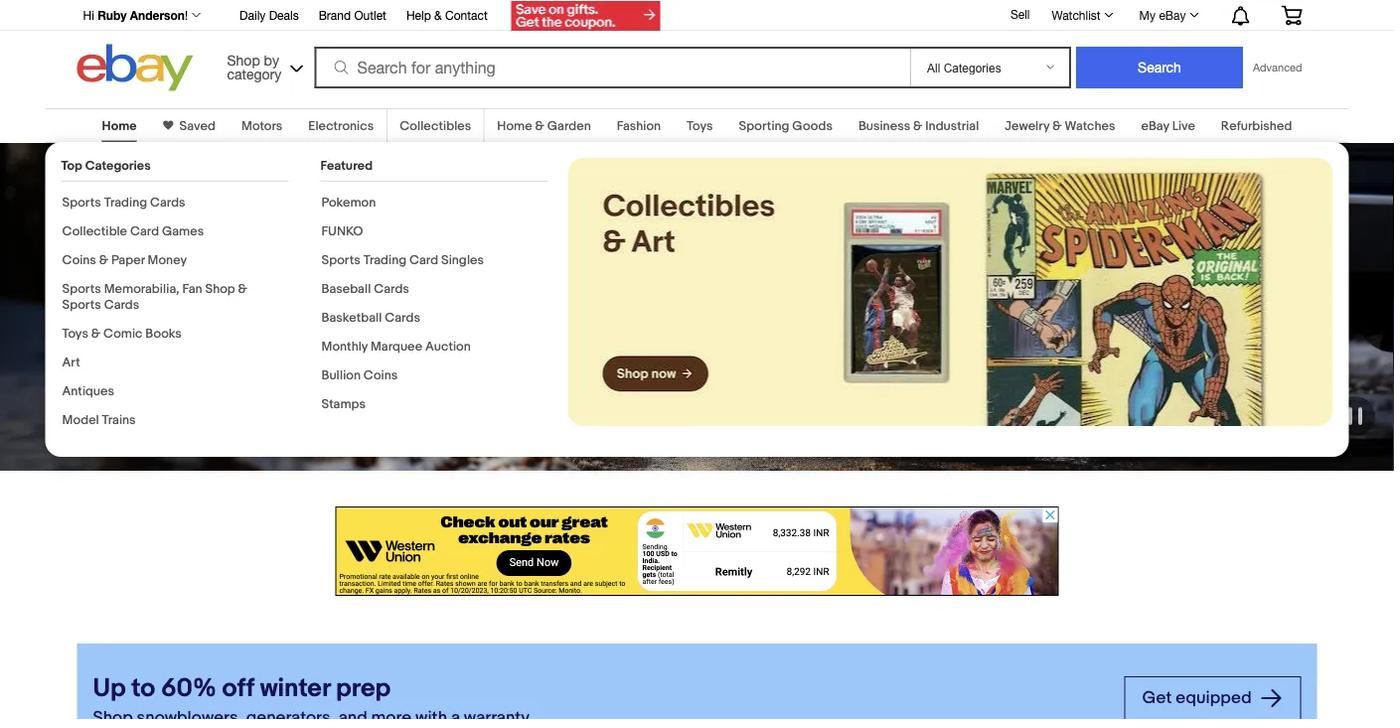 Task type: locate. For each thing, give the bounding box(es) containing it.
goods
[[792, 118, 833, 134]]

sports for sports trading card singles
[[321, 252, 361, 268]]

& inside account navigation
[[434, 8, 442, 22]]

saved link
[[173, 118, 216, 134]]

shop by category
[[227, 52, 281, 82]]

sporting goods link
[[739, 118, 833, 134]]

shop left by
[[227, 52, 260, 68]]

& right season
[[238, 281, 247, 297]]

0 vertical spatial winter
[[127, 206, 234, 252]]

0 vertical spatial card
[[130, 224, 159, 239]]

get equipped link
[[1125, 677, 1301, 720]]

ebay
[[1159, 8, 1186, 22], [1141, 118, 1170, 134]]

& right business
[[913, 118, 923, 134]]

marquee
[[371, 339, 422, 354]]

for
[[119, 260, 141, 282]]

cards
[[150, 195, 185, 210], [374, 281, 409, 297], [104, 297, 139, 313], [385, 310, 420, 325]]

0 horizontal spatial home
[[102, 118, 137, 134]]

paper
[[111, 252, 145, 268]]

toys up art link
[[62, 326, 88, 341]]

advanced
[[1253, 61, 1302, 74]]

& left garden at the left top
[[535, 118, 545, 134]]

winter inside rule the roads all winter prep for the season with new tires, plus local installation.
[[127, 206, 234, 252]]

card
[[130, 224, 159, 239], [409, 252, 438, 268]]

0 horizontal spatial toys
[[62, 326, 88, 341]]

coins
[[62, 252, 96, 268], [364, 368, 398, 383]]

get equipped
[[1142, 689, 1256, 709]]

model trains link
[[62, 412, 136, 428]]

Search for anything text field
[[318, 49, 906, 86]]

categories
[[85, 158, 151, 173]]

home for home
[[102, 118, 137, 134]]

1 horizontal spatial winter
[[260, 674, 330, 705]]

2 home from the left
[[497, 118, 532, 134]]

sports inside featured element
[[321, 252, 361, 268]]

sports up collectible
[[62, 195, 101, 210]]

watchlist
[[1052, 8, 1101, 22]]

card left singles
[[409, 252, 438, 268]]

memorabilia,
[[104, 281, 179, 297]]

ebay right my
[[1159, 8, 1186, 22]]

1 home from the left
[[102, 118, 137, 134]]

ebay left live
[[1141, 118, 1170, 134]]

sports down coins & paper money link
[[62, 281, 101, 297]]

cards up "games"
[[150, 195, 185, 210]]

sports trading card singles link
[[321, 252, 484, 268]]

sell link
[[1002, 7, 1039, 21]]

1 horizontal spatial coins
[[364, 368, 398, 383]]

coins down collectible
[[62, 252, 96, 268]]

equipped
[[1176, 689, 1252, 709]]

tires,
[[315, 260, 356, 282]]

1 vertical spatial toys
[[62, 326, 88, 341]]

top
[[61, 158, 82, 173]]

1 vertical spatial card
[[409, 252, 438, 268]]

sporting goods
[[739, 118, 833, 134]]

top categories element
[[61, 158, 289, 441]]

toys & comic books
[[62, 326, 182, 341]]

sports down prep
[[62, 297, 101, 313]]

brand outlet link
[[319, 5, 386, 27]]

sports for sports memorabilia, fan shop & sports cards
[[62, 281, 101, 297]]

collectibles & art - shop now image
[[568, 158, 1333, 426]]

& left "paper" on the left top
[[99, 252, 108, 268]]

home up categories
[[102, 118, 137, 134]]

1 horizontal spatial home
[[497, 118, 532, 134]]

& left comic
[[91, 326, 101, 341]]

home left garden at the left top
[[497, 118, 532, 134]]

hi ruby anderson !
[[83, 8, 188, 22]]

help
[[406, 8, 431, 22]]

shop
[[227, 52, 260, 68], [205, 281, 235, 297]]

trading up baseball cards
[[363, 252, 407, 268]]

& inside sports memorabilia, fan shop & sports cards
[[238, 281, 247, 297]]

0 horizontal spatial card
[[130, 224, 159, 239]]

1 vertical spatial coins
[[364, 368, 398, 383]]

outlet
[[354, 8, 386, 22]]

1 horizontal spatial toys
[[687, 118, 713, 134]]

winter up money
[[127, 206, 234, 252]]

stamps link
[[321, 397, 366, 412]]

1 vertical spatial winter
[[260, 674, 330, 705]]

advanced link
[[1243, 48, 1312, 87]]

1 vertical spatial trading
[[363, 252, 407, 268]]

bullion
[[321, 368, 361, 383]]

bullion coins link
[[321, 368, 398, 383]]

daily deals link
[[240, 5, 299, 27]]

0 horizontal spatial coins
[[62, 252, 96, 268]]

&
[[434, 8, 442, 22], [535, 118, 545, 134], [913, 118, 923, 134], [1053, 118, 1062, 134], [99, 252, 108, 268], [238, 281, 247, 297], [91, 326, 101, 341]]

ebay inside "rule the roads all winter" main content
[[1141, 118, 1170, 134]]

monthly marquee auction
[[321, 339, 471, 354]]

1 horizontal spatial trading
[[363, 252, 407, 268]]

60%
[[161, 674, 216, 705]]

cards inside sports memorabilia, fan shop & sports cards
[[104, 297, 139, 313]]

jewelry & watches
[[1005, 118, 1116, 134]]

& right help
[[434, 8, 442, 22]]

shop right fan
[[205, 281, 235, 297]]

singles
[[441, 252, 484, 268]]

featured
[[321, 158, 373, 173]]

toys & comic books link
[[62, 326, 182, 341]]

pokemon link
[[321, 195, 376, 210]]

the right for
[[145, 260, 172, 282]]

1 horizontal spatial card
[[409, 252, 438, 268]]

advertisement region
[[335, 507, 1059, 596]]

sporting
[[739, 118, 790, 134]]

0 vertical spatial trading
[[104, 195, 147, 210]]

rule the roads all winter main content
[[0, 96, 1394, 720]]

basketball cards
[[321, 310, 420, 325]]

the up "games"
[[164, 159, 222, 205]]

the
[[164, 159, 222, 205], [145, 260, 172, 282]]

ruby
[[98, 8, 127, 22]]

electronics link
[[308, 118, 374, 134]]

0 horizontal spatial trading
[[104, 195, 147, 210]]

fan
[[182, 281, 202, 297]]

trading inside top categories element
[[104, 195, 147, 210]]

toys link
[[687, 118, 713, 134]]

anderson
[[130, 8, 185, 22]]

off
[[222, 674, 254, 705]]

0 vertical spatial coins
[[62, 252, 96, 268]]

1 vertical spatial ebay
[[1141, 118, 1170, 134]]

prep
[[336, 674, 391, 705]]

home
[[102, 118, 137, 134], [497, 118, 532, 134]]

trading up collectible card games link
[[104, 195, 147, 210]]

0 vertical spatial the
[[164, 159, 222, 205]]

gear up
[[95, 339, 161, 360]]

sports
[[62, 195, 101, 210], [321, 252, 361, 268], [62, 281, 101, 297], [62, 297, 101, 313]]

art link
[[62, 355, 80, 370]]

auction
[[425, 339, 471, 354]]

cards down "memorabilia,"
[[104, 297, 139, 313]]

help & contact link
[[406, 5, 488, 27]]

toys right fashion
[[687, 118, 713, 134]]

with
[[239, 260, 273, 282]]

shop inside sports memorabilia, fan shop & sports cards
[[205, 281, 235, 297]]

0 horizontal spatial winter
[[127, 206, 234, 252]]

funko
[[321, 224, 363, 239]]

get the coupon image
[[511, 1, 661, 31]]

0 vertical spatial toys
[[687, 118, 713, 134]]

help & contact
[[406, 8, 488, 22]]

card up "paper" on the left top
[[130, 224, 159, 239]]

0 vertical spatial shop
[[227, 52, 260, 68]]

trading inside featured element
[[363, 252, 407, 268]]

motors
[[241, 118, 283, 134]]

contact
[[445, 8, 488, 22]]

1 vertical spatial shop
[[205, 281, 235, 297]]

& for contact
[[434, 8, 442, 22]]

winter right 'off'
[[260, 674, 330, 705]]

winter for all
[[127, 206, 234, 252]]

toys
[[687, 118, 713, 134], [62, 326, 88, 341]]

season
[[176, 260, 235, 282]]

local
[[116, 282, 155, 304]]

coins down monthly marquee auction link
[[364, 368, 398, 383]]

jewelry & watches link
[[1005, 118, 1116, 134]]

collectible
[[62, 224, 127, 239]]

toys inside top categories element
[[62, 326, 88, 341]]

None submit
[[1076, 47, 1243, 88]]

up
[[93, 674, 126, 705]]

trading for cards
[[104, 195, 147, 210]]

books
[[145, 326, 182, 341]]

& for comic
[[91, 326, 101, 341]]

0 vertical spatial ebay
[[1159, 8, 1186, 22]]

& right jewelry
[[1053, 118, 1062, 134]]

cards up marquee
[[385, 310, 420, 325]]

sports down funko link
[[321, 252, 361, 268]]



Task type: describe. For each thing, give the bounding box(es) containing it.
monthly
[[321, 339, 368, 354]]

fashion
[[617, 118, 661, 134]]

business & industrial link
[[859, 118, 979, 134]]

up
[[137, 339, 157, 360]]

coins inside featured element
[[364, 368, 398, 383]]

shop inside shop by category
[[227, 52, 260, 68]]

none submit inside shop by category banner
[[1076, 47, 1243, 88]]

ebay live link
[[1141, 118, 1195, 134]]

your shopping cart image
[[1281, 5, 1303, 25]]

shop by category banner
[[72, 0, 1317, 96]]

top categories
[[61, 158, 151, 173]]

1 vertical spatial the
[[145, 260, 172, 282]]

to
[[131, 674, 155, 705]]

basketball
[[321, 310, 382, 325]]

category
[[227, 66, 281, 82]]

toys for toys link
[[687, 118, 713, 134]]

my ebay link
[[1129, 3, 1208, 27]]

sports memorabilia, fan shop & sports cards
[[62, 281, 247, 313]]

sell
[[1011, 7, 1030, 21]]

collectibles
[[400, 118, 471, 134]]

my
[[1139, 8, 1156, 22]]

by
[[264, 52, 279, 68]]

sports memorabilia, fan shop & sports cards link
[[62, 281, 247, 313]]

ebay inside account navigation
[[1159, 8, 1186, 22]]

& for paper
[[99, 252, 108, 268]]

trading for card
[[363, 252, 407, 268]]

up to 60% off winter prep link
[[93, 673, 1109, 707]]

basketball cards link
[[321, 310, 420, 325]]

funko link
[[321, 224, 363, 239]]

& for industrial
[[913, 118, 923, 134]]

installation.
[[160, 282, 254, 304]]

jewelry
[[1005, 118, 1050, 134]]

prep
[[77, 260, 115, 282]]

trains
[[102, 412, 136, 428]]

watches
[[1065, 118, 1116, 134]]

coins inside top categories element
[[62, 252, 96, 268]]

cards down sports trading card singles at the left top of page
[[374, 281, 409, 297]]

winter for off
[[260, 674, 330, 705]]

toys for toys & comic books
[[62, 326, 88, 341]]

motors link
[[241, 118, 283, 134]]

!
[[185, 8, 188, 22]]

coins & paper money
[[62, 252, 187, 268]]

& for watches
[[1053, 118, 1062, 134]]

account navigation
[[72, 0, 1317, 33]]

collectible card games
[[62, 224, 204, 239]]

baseball cards
[[321, 281, 409, 297]]

plus
[[77, 282, 112, 304]]

roads
[[230, 159, 330, 205]]

collectible card games link
[[62, 224, 204, 239]]

business
[[859, 118, 910, 134]]

money
[[148, 252, 187, 268]]

antiques link
[[62, 384, 114, 399]]

featured element
[[321, 158, 548, 441]]

daily
[[240, 8, 266, 22]]

get
[[1142, 689, 1172, 709]]

model
[[62, 412, 99, 428]]

refurbished link
[[1221, 118, 1292, 134]]

live
[[1172, 118, 1195, 134]]

business & industrial
[[859, 118, 979, 134]]

home for home & garden
[[497, 118, 532, 134]]

up to 60% off winter prep
[[93, 674, 391, 705]]

rule
[[77, 159, 156, 205]]

& for garden
[[535, 118, 545, 134]]

sports trading cards
[[62, 195, 185, 210]]

ebay live
[[1141, 118, 1195, 134]]

hi
[[83, 8, 94, 22]]

antiques
[[62, 384, 114, 399]]

card inside featured element
[[409, 252, 438, 268]]

sports trading cards link
[[62, 195, 185, 210]]

refurbished
[[1221, 118, 1292, 134]]

sports for sports trading cards
[[62, 195, 101, 210]]

home & garden link
[[497, 118, 591, 134]]

daily deals
[[240, 8, 299, 22]]

gear
[[95, 339, 133, 360]]

garden
[[547, 118, 591, 134]]

fashion link
[[617, 118, 661, 134]]

saved
[[179, 118, 216, 134]]

card inside top categories element
[[130, 224, 159, 239]]

sports trading card singles
[[321, 252, 484, 268]]

monthly marquee auction link
[[321, 339, 471, 354]]

rule the roads all winter prep for the season with new tires, plus local installation.
[[77, 159, 356, 304]]

games
[[162, 224, 204, 239]]

baseball
[[321, 281, 371, 297]]

baseball cards link
[[321, 281, 409, 297]]

coins & paper money link
[[62, 252, 187, 268]]

collectibles link
[[400, 118, 471, 134]]

industrial
[[926, 118, 979, 134]]

comic
[[103, 326, 143, 341]]

all
[[77, 206, 118, 252]]



Task type: vqa. For each thing, say whether or not it's contained in the screenshot.
page
no



